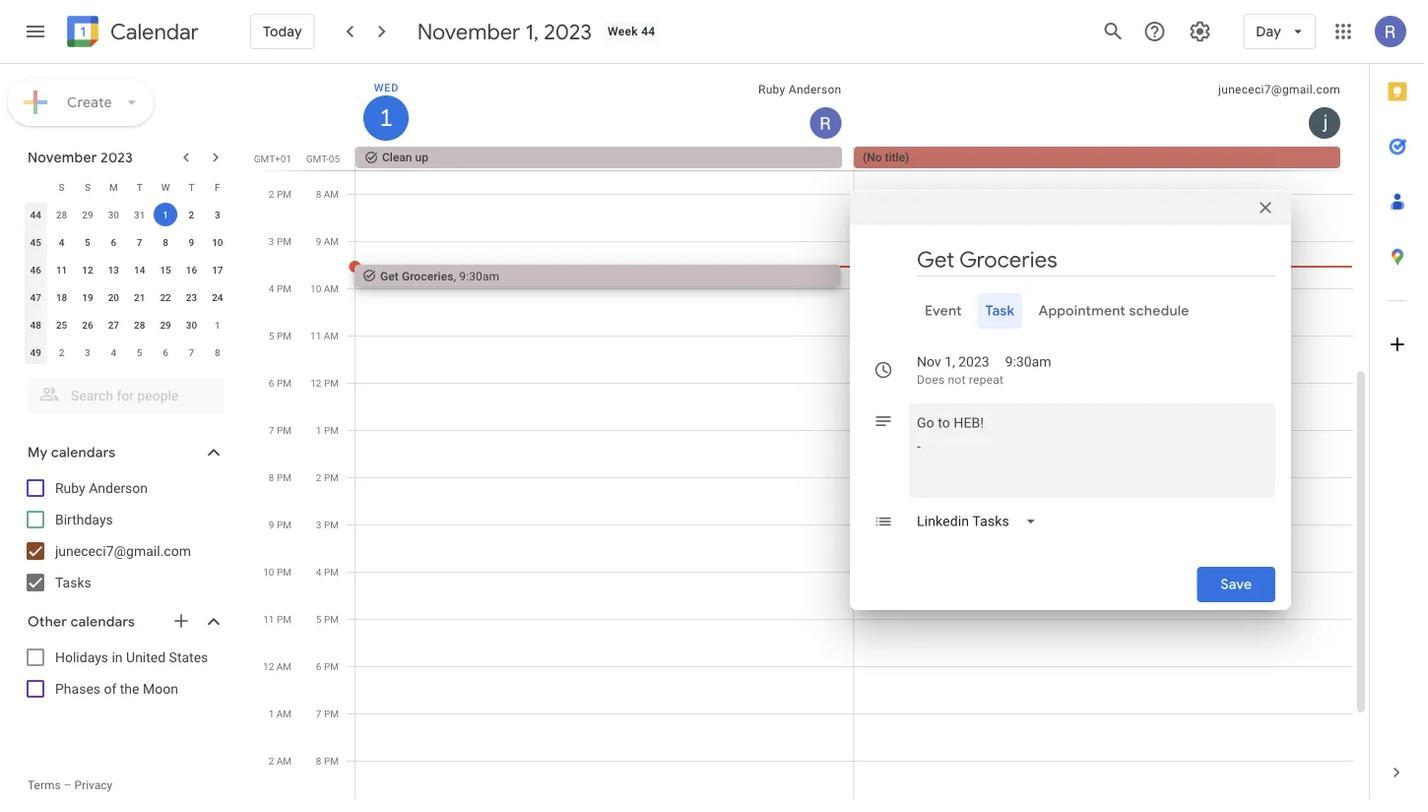 Task type: vqa. For each thing, say whether or not it's contained in the screenshot.


Task type: describe. For each thing, give the bounding box(es) containing it.
1 vertical spatial 7 pm
[[316, 708, 339, 720]]

pm up '10 pm' at the left bottom of page
[[277, 519, 292, 531]]

other calendars
[[28, 614, 135, 631]]

2 am
[[269, 756, 292, 767]]

pm down gmt+01
[[277, 188, 292, 200]]

1 horizontal spatial 2 pm
[[316, 472, 339, 484]]

20
[[108, 292, 119, 303]]

8 right 2 am
[[316, 756, 322, 767]]

my calendars button
[[4, 437, 244, 469]]

(no title)
[[863, 151, 909, 165]]

not
[[948, 373, 966, 387]]

get
[[380, 269, 399, 283]]

repeat
[[969, 373, 1004, 387]]

2023 for nov 1, 2023
[[959, 354, 990, 370]]

7 left 1 pm
[[269, 425, 274, 436]]

groceries
[[402, 269, 454, 283]]

other calendars button
[[4, 607, 244, 638]]

event
[[925, 302, 962, 320]]

6 left 12 pm on the top left
[[269, 377, 274, 389]]

4 right 45
[[59, 236, 64, 248]]

8 am
[[316, 188, 339, 200]]

Add title text field
[[917, 245, 1276, 275]]

1 horizontal spatial 8 pm
[[316, 756, 339, 767]]

9:30am inside 1 grid
[[459, 269, 500, 283]]

27
[[108, 319, 119, 331]]

16 element
[[180, 258, 203, 282]]

21
[[134, 292, 145, 303]]

am for 11 am
[[324, 330, 339, 342]]

calendar heading
[[106, 18, 199, 46]]

7 down october 31 element
[[137, 236, 142, 248]]

22 element
[[154, 286, 177, 309]]

october 28 element
[[50, 203, 73, 227]]

9 for 9 am
[[316, 235, 321, 247]]

0 horizontal spatial 2 pm
[[269, 188, 292, 200]]

1 horizontal spatial tab list
[[1370, 64, 1424, 746]]

10 element
[[206, 231, 229, 254]]

13
[[108, 264, 119, 276]]

december 3 element
[[76, 341, 99, 364]]

the
[[120, 681, 139, 697]]

1, for nov
[[945, 354, 955, 370]]

week 44
[[608, 25, 655, 38]]

11 for 11
[[56, 264, 67, 276]]

1 for 1, today element
[[163, 209, 168, 221]]

10 pm
[[263, 566, 292, 578]]

pm up 9 pm
[[277, 472, 292, 484]]

30 for "30" element
[[186, 319, 197, 331]]

day
[[1256, 23, 1282, 40]]

pm right the 1 am on the left bottom of page
[[324, 708, 339, 720]]

am for 1 am
[[277, 708, 292, 720]]

terms
[[28, 779, 61, 793]]

row inside 1 grid
[[347, 147, 1369, 170]]

privacy link
[[74, 779, 113, 793]]

31
[[134, 209, 145, 221]]

Add description text field
[[909, 412, 1276, 483]]

my calendars list
[[4, 473, 244, 599]]

22
[[160, 292, 171, 303]]

gmt+01
[[254, 153, 292, 165]]

1 horizontal spatial 9:30am
[[1005, 354, 1052, 370]]

6 right 12 am
[[316, 661, 322, 673]]

terms – privacy
[[28, 779, 113, 793]]

ruby inside my calendars list
[[55, 480, 85, 496]]

05
[[329, 153, 340, 165]]

2 down 1 pm
[[316, 472, 322, 484]]

8 down 1, today element
[[163, 236, 168, 248]]

ruby anderson inside my calendars list
[[55, 480, 148, 496]]

december 2 element
[[50, 341, 73, 364]]

18
[[56, 292, 67, 303]]

–
[[64, 779, 71, 793]]

12 pm
[[311, 377, 339, 389]]

10 for 10 pm
[[263, 566, 274, 578]]

48
[[30, 319, 41, 331]]

holidays
[[55, 650, 108, 666]]

pm left 11 am
[[277, 330, 292, 342]]

9 for 9 pm
[[269, 519, 274, 531]]

10 am
[[310, 283, 339, 295]]

Search for people text field
[[39, 378, 213, 414]]

30 for october 30 element on the left top of the page
[[108, 209, 119, 221]]

wed 1
[[374, 81, 399, 133]]

11 for 11 pm
[[263, 614, 274, 626]]

0 vertical spatial 3 pm
[[269, 235, 292, 247]]

5 right 11 pm in the bottom of the page
[[316, 614, 322, 626]]

moon
[[143, 681, 178, 697]]

calendars for my calendars
[[51, 444, 116, 462]]

junececi7@gmail.com inside my calendars list
[[55, 543, 191, 560]]

4 left 10 am
[[269, 283, 274, 295]]

december 1 element
[[206, 313, 229, 337]]

phases of the moon
[[55, 681, 178, 697]]

nov
[[917, 354, 941, 370]]

2 down gmt+01
[[269, 188, 274, 200]]

(no
[[863, 151, 882, 165]]

am for 8 am
[[324, 188, 339, 200]]

junececi7@gmail.com inside 1 grid
[[1219, 83, 1341, 97]]

0 horizontal spatial 7 pm
[[269, 425, 292, 436]]

other
[[28, 614, 67, 631]]

create button
[[8, 79, 154, 126]]

8 down gmt-
[[316, 188, 321, 200]]

row containing 44
[[23, 201, 231, 229]]

1 am
[[269, 708, 292, 720]]

settings menu image
[[1188, 20, 1212, 43]]

12 for 12
[[82, 264, 93, 276]]

4 inside 'element'
[[111, 347, 116, 359]]

2 s from the left
[[85, 181, 91, 193]]

21 element
[[128, 286, 151, 309]]

am for 9 am
[[324, 235, 339, 247]]

1 t from the left
[[137, 181, 143, 193]]

november 2023 grid
[[19, 173, 231, 366]]

day button
[[1243, 8, 1316, 55]]

28 for october 28 element
[[56, 209, 67, 221]]

1 for 1 am
[[269, 708, 274, 720]]

gmt-
[[306, 153, 329, 165]]

united
[[126, 650, 166, 666]]

terms link
[[28, 779, 61, 793]]

clean up button
[[356, 147, 842, 168]]

10 for 10 am
[[310, 283, 321, 295]]

tasks
[[55, 575, 91, 591]]

8 right december 7 element
[[215, 347, 220, 359]]

pm right 11 pm in the bottom of the page
[[324, 614, 339, 626]]

october 30 element
[[102, 203, 125, 227]]

7 right the 1 am on the left bottom of page
[[316, 708, 322, 720]]

pm left 12 pm on the top left
[[277, 377, 292, 389]]

holidays in united states
[[55, 650, 208, 666]]

0 horizontal spatial 6 pm
[[269, 377, 292, 389]]

12 for 12 pm
[[311, 377, 322, 389]]

15
[[160, 264, 171, 276]]

1 inside wed 1
[[378, 102, 392, 133]]

0 horizontal spatial 4 pm
[[269, 283, 292, 295]]

24 element
[[206, 286, 229, 309]]

gmt-05
[[306, 153, 340, 165]]

row containing 46
[[23, 256, 231, 284]]

17 element
[[206, 258, 229, 282]]

25
[[56, 319, 67, 331]]

12 element
[[76, 258, 99, 282]]

18 element
[[50, 286, 73, 309]]

task button
[[978, 294, 1023, 329]]

december 5 element
[[128, 341, 151, 364]]

2023 for november 1, 2023
[[544, 18, 592, 45]]

anderson inside my calendars list
[[89, 480, 148, 496]]

f
[[215, 181, 220, 193]]

w
[[161, 181, 170, 193]]

does
[[917, 373, 945, 387]]

row containing 48
[[23, 311, 231, 339]]

1 horizontal spatial 5 pm
[[316, 614, 339, 626]]

11 am
[[310, 330, 339, 342]]

calendar element
[[63, 12, 199, 55]]

pm down 12 pm on the top left
[[324, 425, 339, 436]]

15 element
[[154, 258, 177, 282]]

23 element
[[180, 286, 203, 309]]

(no title) button
[[854, 147, 1341, 168]]

my
[[28, 444, 48, 462]]

1 grid
[[252, 64, 1369, 801]]

3 inside "december 3" element
[[85, 347, 90, 359]]

pm left 10 am
[[277, 283, 292, 295]]

up
[[415, 151, 428, 165]]

ruby inside 1 column header
[[758, 83, 786, 97]]

tab list containing event
[[866, 294, 1276, 329]]

in
[[112, 650, 123, 666]]

11 element
[[50, 258, 73, 282]]

pm up 1 pm
[[324, 377, 339, 389]]



Task type: locate. For each thing, give the bounding box(es) containing it.
row group
[[23, 201, 231, 366]]

14
[[134, 264, 145, 276]]

8 pm
[[269, 472, 292, 484], [316, 756, 339, 767]]

0 horizontal spatial ruby anderson
[[55, 480, 148, 496]]

1 horizontal spatial 12
[[263, 661, 274, 673]]

1 horizontal spatial junececi7@gmail.com
[[1219, 83, 1341, 97]]

calendars for other calendars
[[71, 614, 135, 631]]

1, today element
[[154, 203, 177, 227]]

16
[[186, 264, 197, 276]]

2 vertical spatial 2023
[[959, 354, 990, 370]]

am up 2 am
[[277, 708, 292, 720]]

None field
[[909, 504, 1053, 540]]

0 horizontal spatial 1,
[[525, 18, 539, 45]]

9:30am
[[459, 269, 500, 283], [1005, 354, 1052, 370]]

27 element
[[102, 313, 125, 337]]

11 up 12 am
[[263, 614, 274, 626]]

0 horizontal spatial 9:30am
[[459, 269, 500, 283]]

0 horizontal spatial 29
[[82, 209, 93, 221]]

7 pm right the 1 am on the left bottom of page
[[316, 708, 339, 720]]

4 pm right '10 pm' at the left bottom of page
[[316, 566, 339, 578]]

5 right the december 4 'element' on the left
[[137, 347, 142, 359]]

1 vertical spatial 28
[[134, 319, 145, 331]]

11 right 46
[[56, 264, 67, 276]]

row group inside november 2023 grid
[[23, 201, 231, 366]]

am down "05" at the left top of the page
[[324, 188, 339, 200]]

pm right 12 am
[[324, 661, 339, 673]]

t
[[137, 181, 143, 193], [189, 181, 195, 193]]

am for 2 am
[[277, 756, 292, 767]]

2023 up m
[[101, 149, 133, 166]]

title)
[[885, 151, 909, 165]]

1, for november
[[525, 18, 539, 45]]

1 horizontal spatial 3 pm
[[316, 519, 339, 531]]

0 vertical spatial 44
[[641, 25, 655, 38]]

1 vertical spatial 29
[[160, 319, 171, 331]]

28
[[56, 209, 67, 221], [134, 319, 145, 331]]

0 vertical spatial calendars
[[51, 444, 116, 462]]

30 inside "30" element
[[186, 319, 197, 331]]

2023
[[544, 18, 592, 45], [101, 149, 133, 166], [959, 354, 990, 370]]

10 up 11 am
[[310, 283, 321, 295]]

0 vertical spatial 10
[[212, 236, 223, 248]]

12 right 11 element
[[82, 264, 93, 276]]

2 horizontal spatial 2023
[[959, 354, 990, 370]]

pm left 1 pm
[[277, 425, 292, 436]]

am for 10 am
[[324, 283, 339, 295]]

0 vertical spatial ruby anderson
[[758, 83, 842, 97]]

row containing 47
[[23, 284, 231, 311]]

task
[[986, 302, 1015, 320]]

ruby
[[758, 83, 786, 97], [55, 480, 85, 496]]

calendars up in
[[71, 614, 135, 631]]

1, up "not"
[[945, 354, 955, 370]]

2 horizontal spatial 11
[[310, 330, 321, 342]]

0 horizontal spatial 2023
[[101, 149, 133, 166]]

12 for 12 am
[[263, 661, 274, 673]]

junececi7@gmail.com
[[1219, 83, 1341, 97], [55, 543, 191, 560]]

29 right "28" element on the left of the page
[[160, 319, 171, 331]]

2 vertical spatial 10
[[263, 566, 274, 578]]

6 right december 5 element
[[163, 347, 168, 359]]

ruby anderson
[[758, 83, 842, 97], [55, 480, 148, 496]]

26
[[82, 319, 93, 331]]

9 am
[[316, 235, 339, 247]]

1 vertical spatial 2 pm
[[316, 472, 339, 484]]

1 vertical spatial 3 pm
[[316, 519, 339, 531]]

0 horizontal spatial ruby
[[55, 480, 85, 496]]

3 down the f
[[215, 209, 220, 221]]

3 right 10 element
[[269, 235, 274, 247]]

pm down 1 pm
[[324, 472, 339, 484]]

44
[[641, 25, 655, 38], [30, 209, 41, 221]]

calendars inside my calendars dropdown button
[[51, 444, 116, 462]]

am down the 1 am on the left bottom of page
[[277, 756, 292, 767]]

0 horizontal spatial 30
[[108, 209, 119, 221]]

1 vertical spatial 11
[[310, 330, 321, 342]]

28 for "28" element on the left of the page
[[134, 319, 145, 331]]

ruby anderson inside 1 column header
[[758, 83, 842, 97]]

october 31 element
[[128, 203, 151, 227]]

row containing s
[[23, 173, 231, 201]]

0 vertical spatial junececi7@gmail.com
[[1219, 83, 1341, 97]]

calendars inside other calendars dropdown button
[[71, 614, 135, 631]]

1 horizontal spatial 11
[[263, 614, 274, 626]]

1 vertical spatial 44
[[30, 209, 41, 221]]

november for november 2023
[[28, 149, 97, 166]]

3
[[215, 209, 220, 221], [269, 235, 274, 247], [85, 347, 90, 359], [316, 519, 322, 531]]

0 horizontal spatial 8 pm
[[269, 472, 292, 484]]

1 for 1 pm
[[316, 425, 322, 436]]

0 horizontal spatial 44
[[30, 209, 41, 221]]

1 down 12 pm on the top left
[[316, 425, 322, 436]]

november 2023
[[28, 149, 133, 166]]

5 pm
[[269, 330, 292, 342], [316, 614, 339, 626]]

0 vertical spatial 2023
[[544, 18, 592, 45]]

17
[[212, 264, 223, 276]]

1, left week
[[525, 18, 539, 45]]

23
[[186, 292, 197, 303]]

pm down 9 pm
[[277, 566, 292, 578]]

1 vertical spatial 9:30am
[[1005, 354, 1052, 370]]

47
[[30, 292, 41, 303]]

november for november 1, 2023
[[417, 18, 520, 45]]

1 vertical spatial 1,
[[945, 354, 955, 370]]

0 horizontal spatial junececi7@gmail.com
[[55, 543, 191, 560]]

t right m
[[137, 181, 143, 193]]

14 element
[[128, 258, 151, 282]]

my calendars
[[28, 444, 116, 462]]

week
[[608, 25, 638, 38]]

1 for december 1 element
[[215, 319, 220, 331]]

46
[[30, 264, 41, 276]]

1 horizontal spatial t
[[189, 181, 195, 193]]

9 up 10 am
[[316, 235, 321, 247]]

2 horizontal spatial 9
[[316, 235, 321, 247]]

1 down wed
[[378, 102, 392, 133]]

29 for 29 element
[[160, 319, 171, 331]]

december 6 element
[[154, 341, 177, 364]]

2 pm down 1 pm
[[316, 472, 339, 484]]

0 horizontal spatial 28
[[56, 209, 67, 221]]

0 vertical spatial 7 pm
[[269, 425, 292, 436]]

7
[[137, 236, 142, 248], [189, 347, 194, 359], [269, 425, 274, 436], [316, 708, 322, 720]]

30
[[108, 209, 119, 221], [186, 319, 197, 331]]

pm right '10 pm' at the left bottom of page
[[324, 566, 339, 578]]

3 right the december 2 element
[[85, 347, 90, 359]]

0 vertical spatial 8 pm
[[269, 472, 292, 484]]

am down 9 am
[[324, 283, 339, 295]]

10 inside row
[[212, 236, 223, 248]]

tab list
[[1370, 64, 1424, 746], [866, 294, 1276, 329]]

29 for october 29 element
[[82, 209, 93, 221]]

1 horizontal spatial 7 pm
[[316, 708, 339, 720]]

6 up 13 element
[[111, 236, 116, 248]]

0 vertical spatial 6 pm
[[269, 377, 292, 389]]

row group containing 44
[[23, 201, 231, 366]]

10 up 17
[[212, 236, 223, 248]]

0 vertical spatial 2 pm
[[269, 188, 292, 200]]

am up the 1 am on the left bottom of page
[[277, 661, 292, 673]]

am for 12 am
[[277, 661, 292, 673]]

2023 up 'repeat' on the top right of page
[[959, 354, 990, 370]]

2 left "december 3" element
[[59, 347, 64, 359]]

5 pm left 11 am
[[269, 330, 292, 342]]

0 horizontal spatial anderson
[[89, 480, 148, 496]]

9 inside row
[[189, 236, 194, 248]]

calendars right my
[[51, 444, 116, 462]]

anderson
[[789, 83, 842, 97], [89, 480, 148, 496]]

junececi7@gmail.com down birthdays
[[55, 543, 191, 560]]

9:30am down 'task' button
[[1005, 354, 1052, 370]]

0 horizontal spatial 11
[[56, 264, 67, 276]]

29 element
[[154, 313, 177, 337]]

4 pm left 10 am
[[269, 283, 292, 295]]

0 horizontal spatial 12
[[82, 264, 93, 276]]

4
[[59, 236, 64, 248], [269, 283, 274, 295], [111, 347, 116, 359], [316, 566, 322, 578]]

0 horizontal spatial 9
[[189, 236, 194, 248]]

30 element
[[180, 313, 203, 337]]

of
[[104, 681, 117, 697]]

event button
[[917, 294, 970, 329]]

2 vertical spatial 11
[[263, 614, 274, 626]]

1 horizontal spatial 1,
[[945, 354, 955, 370]]

0 horizontal spatial november
[[28, 149, 97, 166]]

1 vertical spatial 6 pm
[[316, 661, 339, 673]]

3 pm right 9 pm
[[316, 519, 339, 531]]

49
[[30, 347, 41, 359]]

1 down 12 am
[[269, 708, 274, 720]]

am up 12 pm on the top left
[[324, 330, 339, 342]]

0 vertical spatial november
[[417, 18, 520, 45]]

pm right 2 am
[[324, 756, 339, 767]]

pm left 9 am
[[277, 235, 292, 247]]

1 s from the left
[[59, 181, 65, 193]]

0 vertical spatial 30
[[108, 209, 119, 221]]

5 up 12 element
[[85, 236, 90, 248]]

october 29 element
[[76, 203, 99, 227]]

0 vertical spatial 4 pm
[[269, 283, 292, 295]]

1,
[[525, 18, 539, 45], [945, 354, 955, 370]]

0 vertical spatial 12
[[82, 264, 93, 276]]

12 down 11 am
[[311, 377, 322, 389]]

1 horizontal spatial 29
[[160, 319, 171, 331]]

0 vertical spatial anderson
[[789, 83, 842, 97]]

get groceries , 9:30am
[[380, 269, 500, 283]]

clean
[[382, 151, 412, 165]]

2 pm
[[269, 188, 292, 200], [316, 472, 339, 484]]

1 vertical spatial ruby
[[55, 480, 85, 496]]

25 element
[[50, 313, 73, 337]]

4 pm
[[269, 283, 292, 295], [316, 566, 339, 578]]

10 up 11 pm in the bottom of the page
[[263, 566, 274, 578]]

None search field
[[0, 370, 244, 414]]

44 right week
[[641, 25, 655, 38]]

other calendars list
[[4, 642, 244, 705]]

1 horizontal spatial ruby
[[758, 83, 786, 97]]

9 for 9
[[189, 236, 194, 248]]

calendar
[[110, 18, 199, 46]]

1 right october 31 element
[[163, 209, 168, 221]]

1 horizontal spatial 4 pm
[[316, 566, 339, 578]]

main drawer image
[[24, 20, 47, 43]]

anderson inside 1 column header
[[789, 83, 842, 97]]

1 horizontal spatial 28
[[134, 319, 145, 331]]

0 horizontal spatial s
[[59, 181, 65, 193]]

1 inside december 1 element
[[215, 319, 220, 331]]

1 horizontal spatial 10
[[263, 566, 274, 578]]

2 horizontal spatial 12
[[311, 377, 322, 389]]

today button
[[250, 8, 315, 55]]

row containing 49
[[23, 339, 231, 366]]

0 vertical spatial 28
[[56, 209, 67, 221]]

am
[[324, 188, 339, 200], [324, 235, 339, 247], [324, 283, 339, 295], [324, 330, 339, 342], [277, 661, 292, 673], [277, 708, 292, 720], [277, 756, 292, 767]]

0 horizontal spatial 10
[[212, 236, 223, 248]]

44 left october 28 element
[[30, 209, 41, 221]]

row
[[347, 147, 1369, 170], [23, 173, 231, 201], [23, 201, 231, 229], [23, 229, 231, 256], [23, 256, 231, 284], [23, 284, 231, 311], [23, 311, 231, 339], [23, 339, 231, 366]]

19
[[82, 292, 93, 303]]

1 vertical spatial 8 pm
[[316, 756, 339, 767]]

1 vertical spatial 2023
[[101, 149, 133, 166]]

9:30am right ,
[[459, 269, 500, 283]]

1 right "30" element
[[215, 319, 220, 331]]

wednesday, november 1, today element
[[363, 96, 409, 141]]

0 vertical spatial 9:30am
[[459, 269, 500, 283]]

13 element
[[102, 258, 125, 282]]

row containing clean up
[[347, 147, 1369, 170]]

8 pm up 9 pm
[[269, 472, 292, 484]]

9 left 10 element
[[189, 236, 194, 248]]

1 inside 1, today element
[[163, 209, 168, 221]]

november 1, 2023
[[417, 18, 592, 45]]

1 pm
[[316, 425, 339, 436]]

1 vertical spatial november
[[28, 149, 97, 166]]

4 right '10 pm' at the left bottom of page
[[316, 566, 322, 578]]

8 up 9 pm
[[269, 472, 274, 484]]

privacy
[[74, 779, 113, 793]]

24
[[212, 292, 223, 303]]

1 horizontal spatial 9
[[269, 519, 274, 531]]

1 horizontal spatial 30
[[186, 319, 197, 331]]

phases
[[55, 681, 100, 697]]

states
[[169, 650, 208, 666]]

2 right 1 cell
[[189, 209, 194, 221]]

0 horizontal spatial t
[[137, 181, 143, 193]]

1 horizontal spatial ruby anderson
[[758, 83, 842, 97]]

9 up '10 pm' at the left bottom of page
[[269, 519, 274, 531]]

30 inside october 30 element
[[108, 209, 119, 221]]

december 7 element
[[180, 341, 203, 364]]

2 t from the left
[[189, 181, 195, 193]]

0 horizontal spatial tab list
[[866, 294, 1276, 329]]

1 vertical spatial 30
[[186, 319, 197, 331]]

pm right 9 pm
[[324, 519, 339, 531]]

1 vertical spatial calendars
[[71, 614, 135, 631]]

2 horizontal spatial 10
[[310, 283, 321, 295]]

junececi7@gmail.com down day popup button
[[1219, 83, 1341, 97]]

0 horizontal spatial 3 pm
[[269, 235, 292, 247]]

7 right december 6 element
[[189, 347, 194, 359]]

1 cell
[[153, 201, 179, 229]]

does not repeat
[[917, 373, 1004, 387]]

28 element
[[128, 313, 151, 337]]

1 vertical spatial anderson
[[89, 480, 148, 496]]

19 element
[[76, 286, 99, 309]]

20 element
[[102, 286, 125, 309]]

add other calendars image
[[171, 612, 191, 631]]

28 left october 29 element
[[56, 209, 67, 221]]

schedule
[[1129, 302, 1189, 320]]

6 pm left 12 pm on the top left
[[269, 377, 292, 389]]

1 horizontal spatial 44
[[641, 25, 655, 38]]

1 vertical spatial 12
[[311, 377, 322, 389]]

december 4 element
[[102, 341, 125, 364]]

0 horizontal spatial 5 pm
[[269, 330, 292, 342]]

nov 1, 2023
[[917, 354, 990, 370]]

2 down the 1 am on the left bottom of page
[[269, 756, 274, 767]]

11 for 11 am
[[310, 330, 321, 342]]

1 horizontal spatial s
[[85, 181, 91, 193]]

1 horizontal spatial anderson
[[789, 83, 842, 97]]

5
[[85, 236, 90, 248], [269, 330, 274, 342], [137, 347, 142, 359], [316, 614, 322, 626]]

pm down '10 pm' at the left bottom of page
[[277, 614, 292, 626]]

appointment schedule
[[1039, 302, 1189, 320]]

clean up
[[382, 151, 428, 165]]

0 vertical spatial 29
[[82, 209, 93, 221]]

29 right october 28 element
[[82, 209, 93, 221]]

6 pm
[[269, 377, 292, 389], [316, 661, 339, 673]]

11
[[56, 264, 67, 276], [310, 330, 321, 342], [263, 614, 274, 626]]

m
[[109, 181, 118, 193]]

1
[[378, 102, 392, 133], [163, 209, 168, 221], [215, 319, 220, 331], [316, 425, 322, 436], [269, 708, 274, 720]]

29
[[82, 209, 93, 221], [160, 319, 171, 331]]

december 8 element
[[206, 341, 229, 364]]

3 pm left 9 am
[[269, 235, 292, 247]]

row containing 45
[[23, 229, 231, 256]]

appointment schedule button
[[1031, 294, 1197, 329]]

30 right 29 element
[[186, 319, 197, 331]]

1 vertical spatial 10
[[310, 283, 321, 295]]

26 element
[[76, 313, 99, 337]]

1 vertical spatial 4 pm
[[316, 566, 339, 578]]

30 right october 29 element
[[108, 209, 119, 221]]

12 inside november 2023 grid
[[82, 264, 93, 276]]

45
[[30, 236, 41, 248]]

0 vertical spatial ruby
[[758, 83, 786, 97]]

9 pm
[[269, 519, 292, 531]]

am down 8 am at the left of the page
[[324, 235, 339, 247]]

1 column header
[[356, 64, 855, 147]]

12 am
[[263, 661, 292, 673]]

5 left 11 am
[[269, 330, 274, 342]]

28 right 27 "element"
[[134, 319, 145, 331]]

11 down 10 am
[[310, 330, 321, 342]]

44 inside row group
[[30, 209, 41, 221]]

1 horizontal spatial 6 pm
[[316, 661, 339, 673]]

1 horizontal spatial 2023
[[544, 18, 592, 45]]

11 inside row
[[56, 264, 67, 276]]

appointment
[[1039, 302, 1126, 320]]

0 vertical spatial 11
[[56, 264, 67, 276]]

7 pm left 1 pm
[[269, 425, 292, 436]]

s up october 28 element
[[59, 181, 65, 193]]

2 pm down gmt+01
[[269, 188, 292, 200]]

1 vertical spatial junececi7@gmail.com
[[55, 543, 191, 560]]

3 right 9 pm
[[316, 519, 322, 531]]

create
[[67, 94, 112, 111]]

2023 left week
[[544, 18, 592, 45]]

,
[[454, 269, 456, 283]]

birthdays
[[55, 512, 113, 528]]

today
[[263, 23, 302, 40]]

6 pm right 12 am
[[316, 661, 339, 673]]

5 pm right 11 pm in the bottom of the page
[[316, 614, 339, 626]]

10 for 10
[[212, 236, 223, 248]]

wed
[[374, 81, 399, 94]]

t right w
[[189, 181, 195, 193]]

12 down 11 pm in the bottom of the page
[[263, 661, 274, 673]]



